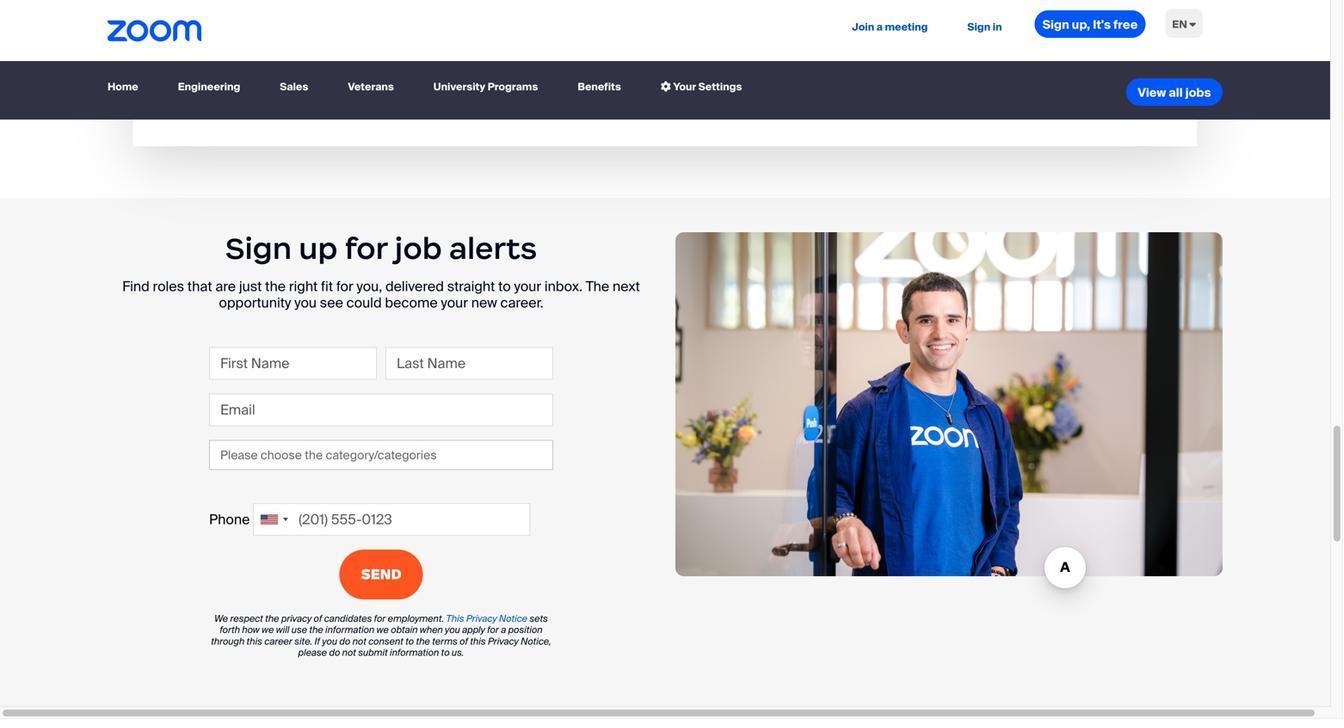 Task type: vqa. For each thing, say whether or not it's contained in the screenshot.
Notice
yes



Task type: describe. For each thing, give the bounding box(es) containing it.
submit
[[358, 647, 388, 659]]

send
[[361, 566, 401, 584]]

veterans
[[348, 80, 394, 93]]

Telephone country code field
[[254, 504, 294, 535]]

view all jobs link
[[1126, 78, 1223, 106]]

do down candidates
[[339, 635, 350, 648]]

the up career
[[265, 613, 279, 625]]

0 horizontal spatial of
[[314, 613, 322, 625]]

meeting
[[885, 20, 928, 34]]

respect
[[230, 613, 263, 625]]

find roles that are just the right fit for you, delivered straight to your inbox. the next opportunity you see could become your new career.
[[122, 277, 640, 312]]

settings
[[698, 80, 742, 93]]

sales
[[280, 80, 308, 93]]

privacy
[[281, 613, 312, 625]]

a inside "sets forth how we will use the information we obtain when you apply for a position through this career site. if you do not consent to the terms of this privacy notice, please do not submit information to us."
[[501, 624, 506, 636]]

1 vertical spatial information
[[390, 647, 439, 659]]

for up the you,
[[345, 230, 387, 267]]

solutions
[[701, 51, 761, 69]]

use
[[291, 624, 307, 636]]

senior solutions engineer
[[657, 51, 821, 69]]

en button
[[1158, 0, 1210, 49]]

for inside "sets forth how we will use the information we obtain when you apply for a position through this career site. if you do not consent to the terms of this privacy notice, please do not submit information to us."
[[487, 624, 499, 636]]

1 horizontal spatial to
[[441, 647, 450, 659]]

your settings link
[[654, 72, 749, 102]]

senior
[[657, 51, 698, 69]]

career
[[264, 635, 292, 648]]

up,
[[1072, 17, 1090, 33]]

privacy inside "sets forth how we will use the information we obtain when you apply for a position through this career site. if you do not consent to the terms of this privacy notice, please do not submit information to us."
[[488, 635, 519, 648]]

inbox.
[[544, 277, 582, 296]]

view all jobs
[[1138, 85, 1211, 101]]

the left terms on the bottom left
[[416, 635, 430, 648]]

Email email field
[[209, 394, 553, 426]]

sign in
[[967, 20, 1002, 34]]

2 horizontal spatial you
[[445, 624, 460, 636]]

0 vertical spatial information
[[325, 624, 374, 636]]

sign for sign up, it's free
[[1042, 17, 1069, 33]]

you inside find roles that are just the right fit for you, delivered straight to your inbox. the next opportunity you see could become your new career.
[[294, 294, 317, 312]]

notice,
[[521, 635, 551, 648]]

sets
[[529, 613, 548, 625]]

it's
[[1093, 17, 1111, 33]]

when
[[420, 624, 443, 636]]

notice
[[499, 613, 527, 625]]

engineer
[[764, 51, 821, 69]]

that
[[187, 277, 212, 296]]

this privacy notice link
[[446, 613, 527, 625]]

in
[[993, 20, 1002, 34]]

sign up, it's free
[[1042, 17, 1138, 33]]

career.
[[500, 294, 543, 312]]

employment.
[[388, 613, 444, 625]]

position
[[508, 624, 543, 636]]

join a meeting
[[852, 20, 928, 34]]

1 we from the left
[[262, 624, 274, 636]]

straight
[[447, 277, 495, 296]]

to inside find roles that are just the right fit for you, delivered straight to your inbox. the next opportunity you see could become your new career.
[[498, 277, 511, 296]]

home
[[108, 80, 138, 93]]

engineering
[[178, 80, 240, 93]]

send button
[[339, 550, 423, 600]]

2 this from the left
[[470, 635, 486, 648]]

do right the if
[[329, 647, 340, 659]]

next
[[613, 277, 640, 296]]

sales link
[[273, 72, 315, 102]]

please
[[298, 647, 327, 659]]

Phone telephone field
[[253, 503, 531, 536]]

sign in link
[[961, 0, 1009, 54]]

see
[[320, 294, 343, 312]]

your settings
[[671, 80, 742, 93]]

not left submit
[[342, 647, 356, 659]]

your
[[673, 80, 696, 93]]

benefits link
[[571, 72, 628, 102]]

job
[[394, 230, 442, 267]]

how
[[242, 624, 260, 636]]

sign for sign up for job alerts
[[225, 230, 292, 267]]

0 horizontal spatial your
[[441, 294, 468, 312]]

0 horizontal spatial to
[[405, 635, 414, 648]]

are
[[215, 277, 236, 296]]

will
[[276, 624, 289, 636]]

sign up for job alerts
[[225, 230, 537, 267]]

for inside find roles that are just the right fit for you, delivered straight to your inbox. the next opportunity you see could become your new career.
[[336, 277, 353, 296]]

consent
[[368, 635, 403, 648]]

the
[[586, 277, 609, 296]]

apply
[[462, 624, 485, 636]]

this
[[446, 613, 464, 625]]

find
[[122, 277, 149, 296]]

could
[[346, 294, 382, 312]]



Task type: locate. For each thing, give the bounding box(es) containing it.
1 horizontal spatial of
[[460, 635, 468, 648]]

delivered
[[385, 277, 444, 296]]

for
[[345, 230, 387, 267], [336, 277, 353, 296], [374, 613, 386, 625], [487, 624, 499, 636]]

information down obtain
[[390, 647, 439, 659]]

site.
[[294, 635, 312, 648]]

alerts
[[449, 230, 537, 267]]

join a meeting link
[[845, 0, 935, 54]]

your left inbox. on the left top of the page
[[514, 277, 541, 296]]

free
[[1113, 17, 1138, 33]]

privacy right this
[[466, 613, 497, 625]]

up
[[299, 230, 338, 267]]

this
[[247, 635, 262, 648], [470, 635, 486, 648]]

privacy
[[466, 613, 497, 625], [488, 635, 519, 648]]

roles
[[153, 277, 184, 296]]

1 vertical spatial a
[[501, 624, 506, 636]]

2 horizontal spatial sign
[[1042, 17, 1069, 33]]

the right use
[[309, 624, 323, 636]]

1 vertical spatial privacy
[[488, 635, 519, 648]]

your left new
[[441, 294, 468, 312]]

0 vertical spatial of
[[314, 613, 322, 625]]

2 we from the left
[[377, 624, 389, 636]]

of right terms on the bottom left
[[460, 635, 468, 648]]

we respect the privacy of candidates for employment. this privacy notice
[[214, 613, 527, 625]]

home link
[[108, 72, 145, 102]]

1 horizontal spatial we
[[377, 624, 389, 636]]

0 horizontal spatial we
[[262, 624, 274, 636]]

engineering link
[[171, 72, 247, 102]]

to
[[498, 277, 511, 296], [405, 635, 414, 648], [441, 647, 450, 659]]

sign up just
[[225, 230, 292, 267]]

1 horizontal spatial this
[[470, 635, 486, 648]]

caret down image
[[1189, 19, 1196, 29]]

join
[[852, 20, 874, 34]]

2 horizontal spatial to
[[498, 277, 511, 296]]

0 vertical spatial a
[[877, 20, 883, 34]]

the inside find roles that are just the right fit for you, delivered straight to your inbox. the next opportunity you see could become your new career.
[[265, 277, 286, 296]]

of
[[314, 613, 322, 625], [460, 635, 468, 648]]

cog image
[[661, 81, 671, 92]]

university programs
[[433, 80, 538, 93]]

the right just
[[265, 277, 286, 296]]

benefits
[[578, 80, 621, 93]]

to right new
[[498, 277, 511, 296]]

information
[[325, 624, 374, 636], [390, 647, 439, 659]]

terms
[[432, 635, 458, 648]]

1 this from the left
[[247, 635, 262, 648]]

university programs link
[[427, 72, 545, 102]]

not down candidates
[[352, 635, 366, 648]]

obtain
[[391, 624, 418, 636]]

Last Name text field
[[385, 347, 553, 380]]

a left position on the left
[[501, 624, 506, 636]]

0 horizontal spatial sign
[[225, 230, 292, 267]]

1 horizontal spatial information
[[390, 647, 439, 659]]

phone
[[209, 511, 250, 529]]

veterans link
[[341, 72, 401, 102]]

programs
[[488, 80, 538, 93]]

through
[[211, 635, 244, 648]]

right
[[289, 277, 318, 296]]

of right privacy
[[314, 613, 322, 625]]

for right 'apply'
[[487, 624, 499, 636]]

not
[[352, 635, 366, 648], [342, 647, 356, 659]]

sign
[[1042, 17, 1069, 33], [967, 20, 990, 34], [225, 230, 292, 267]]

sign left up,
[[1042, 17, 1069, 33]]

a right the join
[[877, 20, 883, 34]]

us.
[[452, 647, 464, 659]]

all
[[1169, 85, 1183, 101]]

this right us.
[[470, 635, 486, 648]]

privacy down notice
[[488, 635, 519, 648]]

0 horizontal spatial information
[[325, 624, 374, 636]]

1 horizontal spatial a
[[877, 20, 883, 34]]

view
[[1138, 85, 1166, 101]]

First Name text field
[[209, 347, 377, 380]]

1 horizontal spatial sign
[[967, 20, 990, 34]]

you left 'apply'
[[445, 624, 460, 636]]

sign for sign in
[[967, 20, 990, 34]]

sets forth how we will use the information we obtain when you apply for a position through this career site. if you do not consent to the terms of this privacy notice, please do not submit information to us.
[[211, 613, 551, 659]]

opportunity
[[219, 294, 291, 312]]

1 horizontal spatial your
[[514, 277, 541, 296]]

0 horizontal spatial a
[[501, 624, 506, 636]]

sign left in
[[967, 20, 990, 34]]

we
[[214, 613, 228, 625]]

0 horizontal spatial this
[[247, 635, 262, 648]]

0 vertical spatial privacy
[[466, 613, 497, 625]]

for up consent
[[374, 613, 386, 625]]

1 horizontal spatial you
[[322, 635, 337, 648]]

do
[[339, 635, 350, 648], [329, 647, 340, 659]]

jobs
[[1185, 85, 1211, 101]]

forth
[[220, 624, 240, 636]]

of inside "sets forth how we will use the information we obtain when you apply for a position through this career site. if you do not consent to the terms of this privacy notice, please do not submit information to us."
[[460, 635, 468, 648]]

the
[[265, 277, 286, 296], [265, 613, 279, 625], [309, 624, 323, 636], [416, 635, 430, 648]]

to left us.
[[441, 647, 450, 659]]

we left "will"
[[262, 624, 274, 636]]

you,
[[357, 277, 382, 296]]

fit
[[321, 277, 333, 296]]

if
[[315, 635, 320, 648]]

en
[[1172, 18, 1187, 31]]

you
[[294, 294, 317, 312], [445, 624, 460, 636], [322, 635, 337, 648]]

0 horizontal spatial you
[[294, 294, 317, 312]]

we
[[262, 624, 274, 636], [377, 624, 389, 636]]

become
[[385, 294, 438, 312]]

we left obtain
[[377, 624, 389, 636]]

sign up, it's free link
[[1035, 10, 1146, 38]]

university
[[433, 80, 485, 93]]

information up submit
[[325, 624, 374, 636]]

for right fit
[[336, 277, 353, 296]]

candidates
[[324, 613, 372, 625]]

a
[[877, 20, 883, 34], [501, 624, 506, 636]]

just
[[239, 277, 262, 296]]

to down employment.
[[405, 635, 414, 648]]

new
[[471, 294, 497, 312]]

you left see
[[294, 294, 317, 312]]

this left career
[[247, 635, 262, 648]]

you right the if
[[322, 635, 337, 648]]

your
[[514, 277, 541, 296], [441, 294, 468, 312]]

1 vertical spatial of
[[460, 635, 468, 648]]



